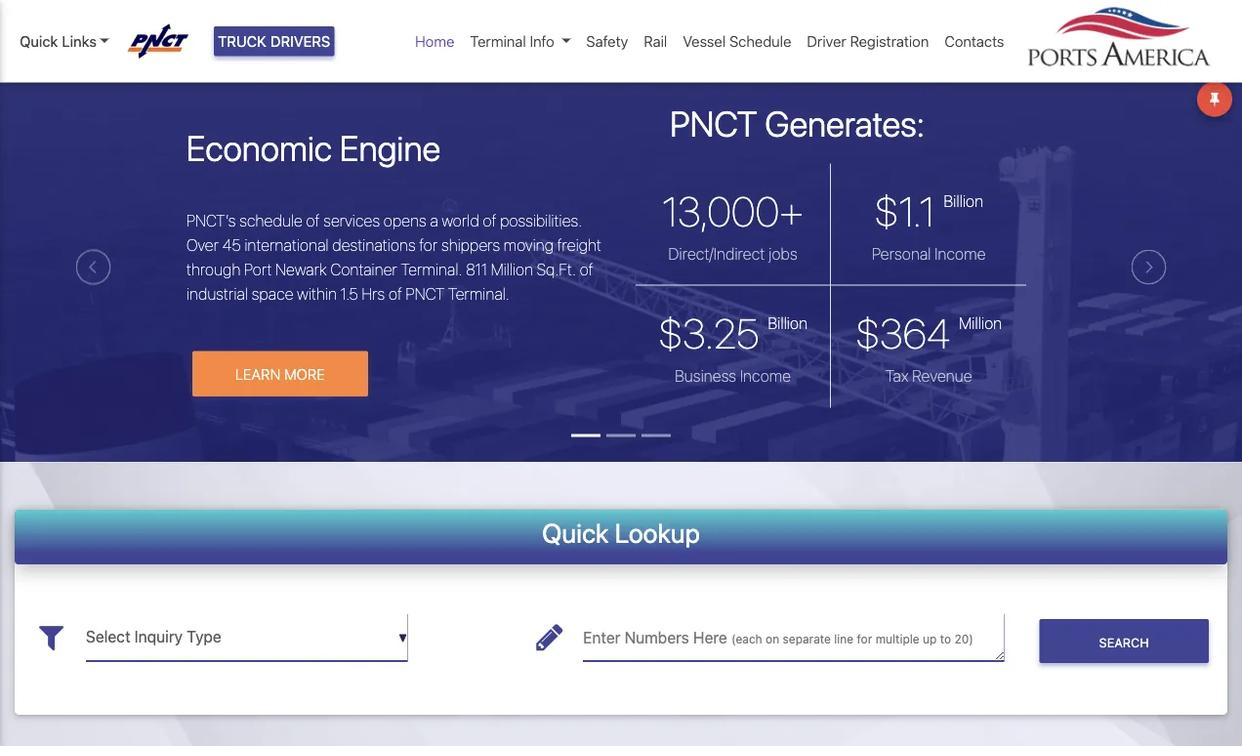 Task type: vqa. For each thing, say whether or not it's contained in the screenshot.
Rail link
yes



Task type: locate. For each thing, give the bounding box(es) containing it.
freight
[[557, 236, 602, 254]]

terminal info link
[[462, 22, 579, 60]]

engine
[[340, 127, 441, 169]]

truck drivers
[[218, 33, 330, 50]]

terminal info
[[470, 33, 555, 50]]

to
[[940, 632, 951, 646]]

newark
[[275, 260, 327, 279]]

1 vertical spatial quick
[[542, 517, 609, 549]]

0 vertical spatial billion
[[944, 192, 984, 210]]

pnct down vessel at right
[[670, 102, 758, 143]]

billion inside $1.1 billion
[[944, 192, 984, 210]]

rail
[[644, 33, 667, 50]]

1.5
[[341, 285, 358, 303]]

0 vertical spatial pnct
[[670, 102, 758, 143]]

0 horizontal spatial pnct
[[406, 285, 445, 303]]

port
[[244, 260, 272, 279]]

truck
[[218, 33, 267, 50]]

search
[[1099, 635, 1149, 649]]

business
[[675, 366, 737, 385]]

tax revenue
[[886, 366, 972, 385]]

1 horizontal spatial billion
[[944, 192, 984, 210]]

services
[[323, 211, 380, 230]]

personal income
[[872, 244, 986, 263]]

0 horizontal spatial income
[[740, 366, 791, 385]]

terminal
[[470, 33, 526, 50]]

driver
[[807, 33, 847, 50]]

vessel schedule link
[[675, 22, 799, 60]]

quick
[[20, 33, 58, 50], [542, 517, 609, 549]]

1 horizontal spatial income
[[935, 244, 986, 263]]

million inside $364 million
[[959, 314, 1002, 332]]

1 vertical spatial for
[[857, 632, 872, 646]]

billion inside the $3.25 billion
[[768, 314, 808, 332]]

billion
[[944, 192, 984, 210], [768, 314, 808, 332]]

generates:
[[765, 102, 925, 143]]

for down "a"
[[419, 236, 438, 254]]

container
[[331, 260, 397, 279]]

for right line
[[857, 632, 872, 646]]

possibilities.
[[500, 211, 582, 230]]

shippers
[[441, 236, 500, 254]]

income
[[935, 244, 986, 263], [740, 366, 791, 385]]

terminal.
[[401, 260, 462, 279], [448, 285, 510, 303]]

0 vertical spatial for
[[419, 236, 438, 254]]

billion right $1.1
[[944, 192, 984, 210]]

terminal. down 811
[[448, 285, 510, 303]]

of up the international
[[306, 211, 320, 230]]

13,000+
[[662, 187, 804, 235]]

0 vertical spatial million
[[491, 260, 533, 279]]

0 horizontal spatial billion
[[768, 314, 808, 332]]

1 vertical spatial billion
[[768, 314, 808, 332]]

revenue
[[912, 366, 972, 385]]

moving
[[504, 236, 554, 254]]

pnct's
[[186, 211, 236, 230]]

driver registration link
[[799, 22, 937, 60]]

more
[[284, 365, 325, 382]]

multiple
[[876, 632, 920, 646]]

contacts link
[[937, 22, 1012, 60]]

$364 million
[[856, 309, 1002, 357]]

(each
[[732, 632, 763, 646]]

vessel schedule
[[683, 33, 792, 50]]

a
[[430, 211, 438, 230]]

schedule
[[730, 33, 792, 50]]

1 vertical spatial pnct
[[406, 285, 445, 303]]

income down $1.1 billion
[[935, 244, 986, 263]]

billion for $3.25
[[768, 314, 808, 332]]

million up 'revenue' on the right of the page
[[959, 314, 1002, 332]]

for
[[419, 236, 438, 254], [857, 632, 872, 646]]

links
[[62, 33, 97, 50]]

None text field
[[86, 614, 408, 661], [583, 614, 1004, 661], [86, 614, 408, 661], [583, 614, 1004, 661]]

1 horizontal spatial million
[[959, 314, 1002, 332]]

$1.1 billion
[[874, 187, 984, 235]]

0 vertical spatial quick
[[20, 33, 58, 50]]

quick left lookup
[[542, 517, 609, 549]]

million down moving
[[491, 260, 533, 279]]

0 horizontal spatial quick
[[20, 33, 58, 50]]

numbers
[[625, 629, 689, 647]]

0 horizontal spatial for
[[419, 236, 438, 254]]

home link
[[407, 22, 462, 60]]

1 vertical spatial income
[[740, 366, 791, 385]]

lookup
[[615, 517, 700, 549]]

terminal. left 811
[[401, 260, 462, 279]]

billion down jobs
[[768, 314, 808, 332]]

income for $1.1
[[935, 244, 986, 263]]

income down the $3.25 billion
[[740, 366, 791, 385]]

1 horizontal spatial for
[[857, 632, 872, 646]]

1 horizontal spatial quick
[[542, 517, 609, 549]]

pnct right hrs
[[406, 285, 445, 303]]

pnct
[[670, 102, 758, 143], [406, 285, 445, 303]]

hrs
[[362, 285, 385, 303]]

0 horizontal spatial million
[[491, 260, 533, 279]]

quick for quick lookup
[[542, 517, 609, 549]]

quick left 'links'
[[20, 33, 58, 50]]

income for $3.25
[[740, 366, 791, 385]]

million
[[491, 260, 533, 279], [959, 314, 1002, 332]]

vessel
[[683, 33, 726, 50]]

space
[[252, 285, 294, 303]]

0 vertical spatial income
[[935, 244, 986, 263]]

of right hrs
[[389, 285, 402, 303]]

20)
[[955, 632, 974, 646]]

registration
[[850, 33, 929, 50]]

1 vertical spatial million
[[959, 314, 1002, 332]]



Task type: describe. For each thing, give the bounding box(es) containing it.
million inside the pnct's schedule of services opens a world of possibilities. over 45 international destinations for shippers moving freight through port newark container terminal.                                 811 million sq.ft. of industrial space within 1.5 hrs of pnct terminal.
[[491, 260, 533, 279]]

economic engine
[[186, 127, 441, 169]]

up
[[923, 632, 937, 646]]

business income
[[675, 366, 791, 385]]

within
[[297, 285, 337, 303]]

line
[[834, 632, 854, 646]]

drivers
[[270, 33, 330, 50]]

$1.1
[[874, 187, 935, 235]]

enter
[[583, 629, 621, 647]]

sq.ft.
[[537, 260, 576, 279]]

$3.25
[[658, 309, 759, 357]]

quick lookup
[[542, 517, 700, 549]]

$364
[[856, 309, 951, 357]]

destinations
[[332, 236, 416, 254]]

info
[[530, 33, 555, 50]]

45
[[222, 236, 241, 254]]

safety
[[586, 33, 628, 50]]

quick links
[[20, 33, 97, 50]]

enter numbers here (each on separate line for multiple up to 20)
[[583, 629, 974, 647]]

quick links link
[[20, 30, 109, 52]]

▼
[[399, 631, 408, 645]]

safety link
[[579, 22, 636, 60]]

direct/indirect
[[669, 244, 765, 263]]

here
[[693, 629, 727, 647]]

0 vertical spatial terminal.
[[401, 260, 462, 279]]

pnct inside the pnct's schedule of services opens a world of possibilities. over 45 international destinations for shippers moving freight through port newark container terminal.                                 811 million sq.ft. of industrial space within 1.5 hrs of pnct terminal.
[[406, 285, 445, 303]]

schedule
[[239, 211, 303, 230]]

$3.25 billion
[[658, 309, 808, 357]]

personal
[[872, 244, 931, 263]]

jobs
[[769, 244, 798, 263]]

separate
[[783, 632, 831, 646]]

learn more
[[235, 365, 325, 382]]

tax
[[886, 366, 909, 385]]

international
[[245, 236, 329, 254]]

industrial
[[186, 285, 248, 303]]

pnct generates:
[[670, 102, 925, 143]]

contacts
[[945, 33, 1005, 50]]

world
[[442, 211, 479, 230]]

of right world
[[483, 211, 497, 230]]

rail link
[[636, 22, 675, 60]]

1 horizontal spatial pnct
[[670, 102, 758, 143]]

opens
[[384, 211, 427, 230]]

quick for quick links
[[20, 33, 58, 50]]

pnct's schedule of services opens a world of possibilities. over 45 international destinations for shippers moving freight through port newark container terminal.                                 811 million sq.ft. of industrial space within 1.5 hrs of pnct terminal.
[[186, 211, 602, 303]]

welcome to port newmark container terminal image
[[0, 72, 1242, 572]]

driver registration
[[807, 33, 929, 50]]

13,000+ direct/indirect jobs
[[662, 187, 804, 263]]

economic
[[186, 127, 332, 169]]

on
[[766, 632, 780, 646]]

learn
[[235, 365, 281, 382]]

over
[[186, 236, 219, 254]]

811
[[466, 260, 487, 279]]

search button
[[1040, 619, 1209, 663]]

learn more button
[[192, 351, 368, 396]]

for inside enter numbers here (each on separate line for multiple up to 20)
[[857, 632, 872, 646]]

billion for $1.1
[[944, 192, 984, 210]]

truck drivers link
[[214, 26, 334, 56]]

through
[[186, 260, 241, 279]]

home
[[415, 33, 455, 50]]

1 vertical spatial terminal.
[[448, 285, 510, 303]]

for inside the pnct's schedule of services opens a world of possibilities. over 45 international destinations for shippers moving freight through port newark container terminal.                                 811 million sq.ft. of industrial space within 1.5 hrs of pnct terminal.
[[419, 236, 438, 254]]

of down freight
[[580, 260, 594, 279]]



